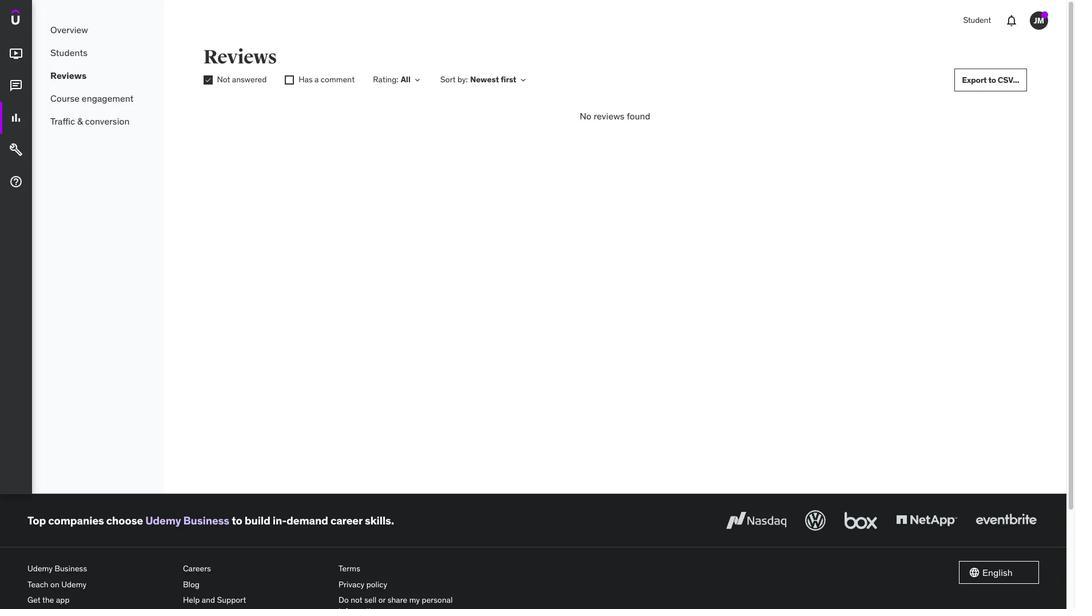Task type: describe. For each thing, give the bounding box(es) containing it.
csv...
[[998, 75, 1020, 85]]

1 vertical spatial udemy
[[27, 564, 53, 574]]

skills.
[[365, 514, 394, 528]]

newest
[[470, 74, 499, 85]]

english
[[983, 567, 1013, 579]]

a
[[315, 74, 319, 85]]

no
[[580, 110, 592, 122]]

or
[[379, 596, 386, 606]]

business inside udemy business teach on udemy get the app
[[55, 564, 87, 574]]

jm
[[1034, 15, 1045, 26]]

teach
[[27, 580, 48, 590]]

2 medium image from the top
[[9, 79, 23, 93]]

careers
[[183, 564, 211, 574]]

english button
[[960, 562, 1040, 585]]

rating: all
[[373, 74, 411, 85]]

blog
[[183, 580, 200, 590]]

support
[[217, 596, 246, 606]]

reviews link
[[32, 64, 164, 87]]

0 vertical spatial business
[[183, 514, 230, 528]]

course
[[50, 93, 80, 104]]

comment
[[321, 74, 355, 85]]

1 medium image from the top
[[9, 47, 23, 61]]

students link
[[32, 41, 164, 64]]

2 xsmall image from the left
[[203, 76, 213, 85]]

found
[[627, 110, 651, 122]]

small image
[[969, 568, 981, 579]]

the
[[42, 596, 54, 606]]

student
[[964, 15, 992, 25]]

reviews inside reviews link
[[50, 70, 87, 81]]

do not sell or share my personal information button
[[339, 593, 485, 610]]

app
[[56, 596, 70, 606]]

get the app link
[[27, 593, 174, 609]]

sort by: newest first
[[441, 74, 517, 85]]

teach on udemy link
[[27, 578, 174, 593]]

privacy
[[339, 580, 365, 590]]

jm link
[[1026, 7, 1053, 34]]

not answered
[[217, 74, 267, 85]]

1 horizontal spatial reviews
[[203, 45, 277, 69]]

by:
[[458, 74, 468, 85]]

companies
[[48, 514, 104, 528]]

information
[[339, 607, 380, 610]]

udemy image
[[11, 9, 64, 29]]

career
[[331, 514, 363, 528]]

1 xsmall image from the left
[[519, 76, 528, 85]]

not
[[351, 596, 363, 606]]

blog link
[[183, 578, 330, 593]]

traffic & conversion
[[50, 115, 130, 127]]

course engagement link
[[32, 87, 164, 110]]

careers link
[[183, 562, 330, 578]]

answered
[[232, 74, 267, 85]]

0 vertical spatial udemy business link
[[145, 514, 230, 528]]

0 vertical spatial udemy
[[145, 514, 181, 528]]

export
[[963, 75, 987, 85]]

overview
[[50, 24, 88, 35]]

my
[[409, 596, 420, 606]]

demand
[[287, 514, 328, 528]]

conversion
[[85, 115, 130, 127]]

4 medium image from the top
[[9, 143, 23, 157]]



Task type: vqa. For each thing, say whether or not it's contained in the screenshot.
rightmost to
yes



Task type: locate. For each thing, give the bounding box(es) containing it.
udemy
[[145, 514, 181, 528], [27, 564, 53, 574], [61, 580, 87, 590]]

volkswagen image
[[803, 509, 829, 534]]

udemy business link up the careers
[[145, 514, 230, 528]]

box image
[[842, 509, 881, 534]]

overview link
[[32, 18, 164, 41]]

xsmall image right first
[[519, 76, 528, 85]]

terms
[[339, 564, 360, 574]]

2 vertical spatial udemy
[[61, 580, 87, 590]]

policy
[[367, 580, 388, 590]]

1 xsmall image from the left
[[413, 76, 422, 85]]

to inside button
[[989, 75, 997, 85]]

to left csv...
[[989, 75, 997, 85]]

students
[[50, 47, 88, 58]]

do
[[339, 596, 349, 606]]

xsmall image left not
[[203, 76, 213, 85]]

sell
[[365, 596, 377, 606]]

3 medium image from the top
[[9, 111, 23, 125]]

export to csv...
[[963, 75, 1020, 85]]

choose
[[106, 514, 143, 528]]

first
[[501, 74, 517, 85]]

0 horizontal spatial business
[[55, 564, 87, 574]]

udemy right choose
[[145, 514, 181, 528]]

xsmall image right all
[[413, 76, 422, 85]]

has a comment
[[299, 74, 355, 85]]

1 horizontal spatial xsmall image
[[519, 76, 528, 85]]

udemy right on
[[61, 580, 87, 590]]

in-
[[273, 514, 287, 528]]

build
[[245, 514, 271, 528]]

udemy business link
[[145, 514, 230, 528], [27, 562, 174, 578]]

business
[[183, 514, 230, 528], [55, 564, 87, 574]]

eventbrite image
[[974, 509, 1040, 534]]

1 horizontal spatial xsmall image
[[413, 76, 422, 85]]

on
[[50, 580, 59, 590]]

reviews up not answered
[[203, 45, 277, 69]]

engagement
[[82, 93, 134, 104]]

terms privacy policy do not sell or share my personal information
[[339, 564, 453, 610]]

xsmall image left has
[[285, 76, 294, 85]]

export to csv... button
[[955, 69, 1027, 92]]

1 horizontal spatial to
[[989, 75, 997, 85]]

1 vertical spatial udemy business link
[[27, 562, 174, 578]]

notifications image
[[1005, 14, 1019, 27]]

top
[[27, 514, 46, 528]]

xsmall image
[[519, 76, 528, 85], [285, 76, 294, 85]]

help
[[183, 596, 200, 606]]

0 vertical spatial to
[[989, 75, 997, 85]]

reviews
[[594, 110, 625, 122]]

traffic & conversion link
[[32, 110, 164, 133]]

business up on
[[55, 564, 87, 574]]

reviews down students
[[50, 70, 87, 81]]

reviews
[[203, 45, 277, 69], [50, 70, 87, 81]]

1 vertical spatial to
[[232, 514, 242, 528]]

rating:
[[373, 74, 399, 85]]

personal
[[422, 596, 453, 606]]

1 horizontal spatial business
[[183, 514, 230, 528]]

you have alerts image
[[1042, 11, 1049, 18]]

udemy business teach on udemy get the app
[[27, 564, 87, 606]]

0 horizontal spatial reviews
[[50, 70, 87, 81]]

2 horizontal spatial udemy
[[145, 514, 181, 528]]

not
[[217, 74, 230, 85]]

get
[[27, 596, 41, 606]]

top companies choose udemy business to build in-demand career skills.
[[27, 514, 394, 528]]

traffic
[[50, 115, 75, 127]]

share
[[388, 596, 408, 606]]

help and support link
[[183, 593, 330, 609]]

udemy business link up the get the app link
[[27, 562, 174, 578]]

terms link
[[339, 562, 485, 578]]

0 horizontal spatial xsmall image
[[203, 76, 213, 85]]

1 horizontal spatial udemy
[[61, 580, 87, 590]]

nasdaq image
[[724, 509, 790, 534]]

student link
[[957, 7, 998, 34]]

0 horizontal spatial to
[[232, 514, 242, 528]]

1 vertical spatial business
[[55, 564, 87, 574]]

sort
[[441, 74, 456, 85]]

business up the careers
[[183, 514, 230, 528]]

course engagement
[[50, 93, 134, 104]]

2 xsmall image from the left
[[285, 76, 294, 85]]

0 horizontal spatial xsmall image
[[285, 76, 294, 85]]

no reviews found
[[580, 110, 651, 122]]

all
[[401, 74, 411, 85]]

netapp image
[[894, 509, 960, 534]]

has
[[299, 74, 313, 85]]

5 medium image from the top
[[9, 175, 23, 189]]

to
[[989, 75, 997, 85], [232, 514, 242, 528]]

0 horizontal spatial udemy
[[27, 564, 53, 574]]

xsmall image
[[413, 76, 422, 85], [203, 76, 213, 85]]

privacy policy link
[[339, 578, 485, 593]]

&
[[77, 115, 83, 127]]

udemy up teach
[[27, 564, 53, 574]]

careers blog help and support
[[183, 564, 246, 606]]

medium image
[[9, 47, 23, 61], [9, 79, 23, 93], [9, 111, 23, 125], [9, 143, 23, 157], [9, 175, 23, 189]]

and
[[202, 596, 215, 606]]

to left build
[[232, 514, 242, 528]]



